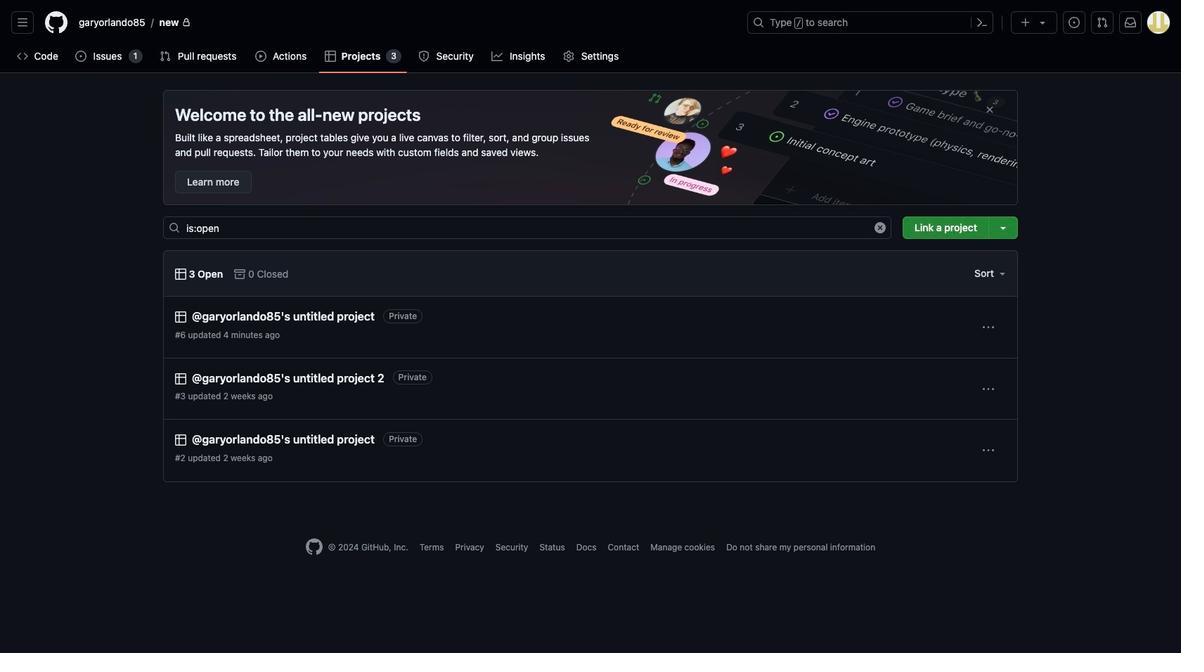 Task type: vqa. For each thing, say whether or not it's contained in the screenshot.
GitHub Desktop image
no



Task type: locate. For each thing, give the bounding box(es) containing it.
issue opened image for git pull request icon
[[1069, 17, 1081, 28]]

issue opened image for git pull request image
[[76, 51, 87, 62]]

kebab horizontal image
[[983, 322, 995, 333], [983, 384, 995, 395]]

notifications image
[[1126, 17, 1137, 28]]

0 vertical spatial kebab horizontal image
[[983, 322, 995, 333]]

table image
[[325, 51, 336, 62], [175, 312, 186, 323], [175, 373, 186, 385]]

2 kebab horizontal image from the top
[[983, 384, 995, 395]]

0 horizontal spatial issue opened image
[[76, 51, 87, 62]]

1 kebab horizontal image from the top
[[983, 322, 995, 333]]

gear image
[[564, 51, 575, 62]]

1 vertical spatial table image
[[175, 312, 186, 323]]

Search all projects text field
[[163, 217, 892, 239]]

clear image
[[875, 222, 886, 234]]

1 vertical spatial table image
[[175, 435, 186, 446]]

0 vertical spatial table image
[[175, 268, 186, 280]]

play image
[[255, 51, 266, 62]]

close image
[[985, 104, 996, 115]]

triangle down image
[[998, 268, 1009, 279]]

list
[[73, 11, 739, 34]]

issue opened image right code icon
[[76, 51, 87, 62]]

table image
[[175, 268, 186, 280], [175, 435, 186, 446]]

code image
[[17, 51, 28, 62]]

kebab horizontal image for the middle table icon
[[983, 322, 995, 333]]

1 vertical spatial kebab horizontal image
[[983, 384, 995, 395]]

0 vertical spatial issue opened image
[[1069, 17, 1081, 28]]

1 vertical spatial issue opened image
[[76, 51, 87, 62]]

graph image
[[492, 51, 503, 62]]

1 horizontal spatial issue opened image
[[1069, 17, 1081, 28]]

git pull request image
[[1097, 17, 1109, 28]]

issue opened image
[[1069, 17, 1081, 28], [76, 51, 87, 62]]

issue opened image left git pull request icon
[[1069, 17, 1081, 28]]



Task type: describe. For each thing, give the bounding box(es) containing it.
2 vertical spatial table image
[[175, 373, 186, 385]]

git pull request image
[[159, 51, 171, 62]]

kebab horizontal image
[[983, 446, 995, 457]]

homepage image
[[45, 11, 68, 34]]

0 vertical spatial table image
[[325, 51, 336, 62]]

2 table image from the top
[[175, 435, 186, 446]]

shield image
[[419, 51, 430, 62]]

plus image
[[1021, 17, 1032, 28]]

lock image
[[182, 18, 190, 27]]

command palette image
[[977, 17, 988, 28]]

1 table image from the top
[[175, 268, 186, 280]]

search image
[[169, 222, 180, 234]]

triangle down image
[[1038, 17, 1049, 28]]

homepage image
[[306, 539, 323, 556]]

archive image
[[234, 268, 246, 280]]

kebab horizontal image for the bottommost table icon
[[983, 384, 995, 395]]



